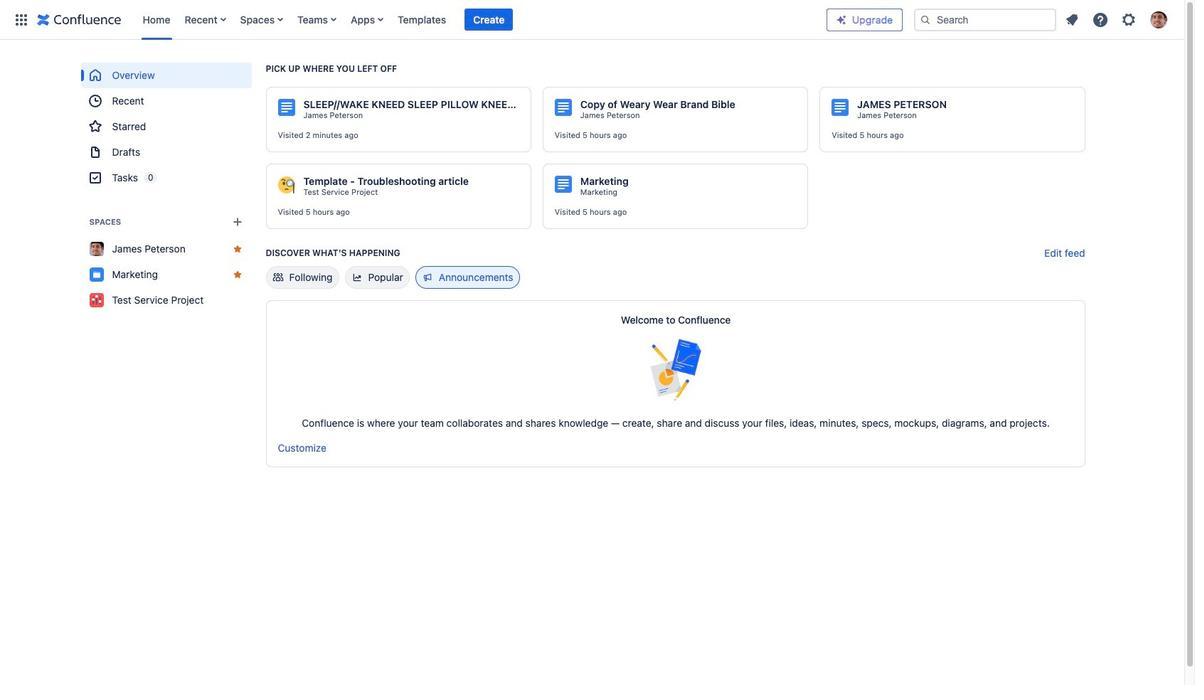 Task type: vqa. For each thing, say whether or not it's contained in the screenshot.
add button to the bottom
no



Task type: locate. For each thing, give the bounding box(es) containing it.
0 horizontal spatial list
[[136, 0, 827, 39]]

banner
[[0, 0, 1185, 40]]

group
[[81, 63, 252, 191]]

0 vertical spatial unstar this space image
[[232, 243, 243, 255]]

list
[[136, 0, 827, 39], [1060, 7, 1176, 32]]

list item
[[465, 8, 513, 31]]

1 vertical spatial unstar this space image
[[232, 269, 243, 280]]

list item inside 'list'
[[465, 8, 513, 31]]

Search field
[[914, 8, 1057, 31]]

appswitcher icon image
[[13, 11, 30, 28]]

1 horizontal spatial list
[[1060, 7, 1176, 32]]

your profile and preferences image
[[1151, 11, 1168, 28]]

unstar this space image
[[232, 243, 243, 255], [232, 269, 243, 280]]

confluence image
[[37, 11, 121, 28], [37, 11, 121, 28]]

None search field
[[914, 8, 1057, 31]]

:face_with_monocle: image
[[278, 176, 295, 194], [278, 176, 295, 194]]

1 unstar this space image from the top
[[232, 243, 243, 255]]



Task type: describe. For each thing, give the bounding box(es) containing it.
notification icon image
[[1064, 11, 1081, 28]]

search image
[[920, 14, 932, 25]]

list for 'appswitcher icon'
[[136, 0, 827, 39]]

list for premium icon
[[1060, 7, 1176, 32]]

premium image
[[836, 14, 848, 25]]

settings icon image
[[1121, 11, 1138, 28]]

help icon image
[[1092, 11, 1109, 28]]

global element
[[9, 0, 827, 39]]

create a space image
[[229, 213, 246, 231]]

2 unstar this space image from the top
[[232, 269, 243, 280]]



